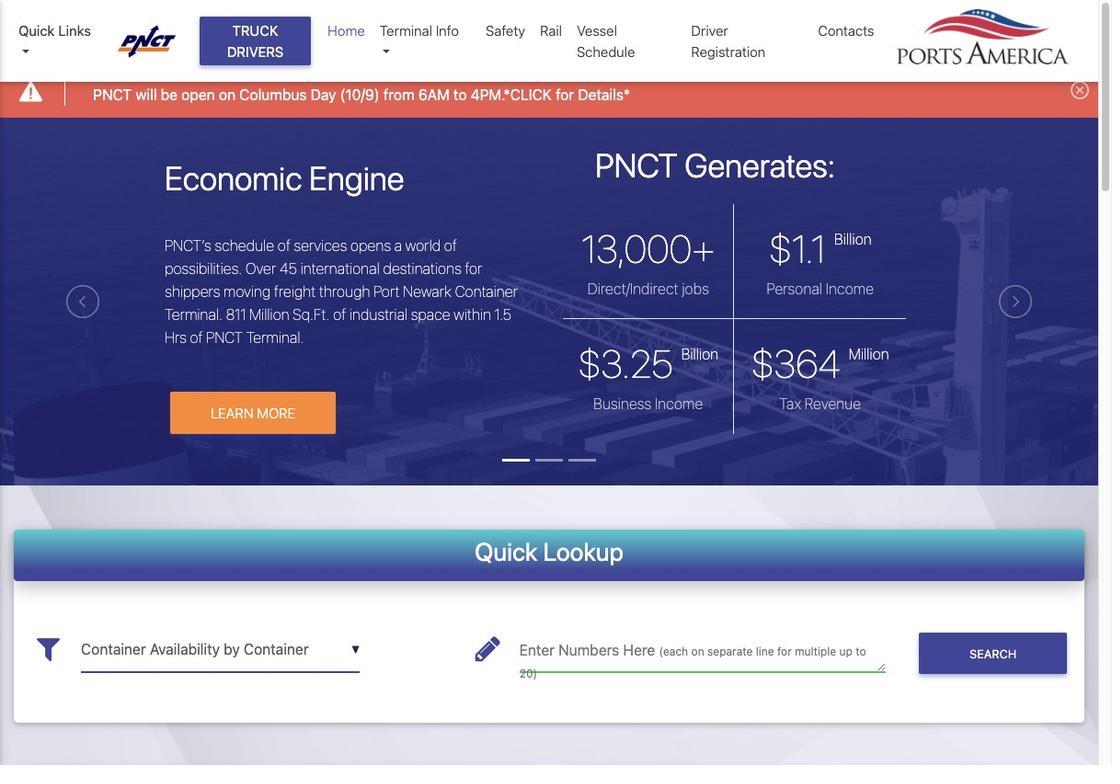 Task type: vqa. For each thing, say whether or not it's contained in the screenshot.
driver
yes



Task type: locate. For each thing, give the bounding box(es) containing it.
be
[[161, 86, 178, 103]]

for right line
[[778, 645, 792, 659]]

$3.25 billion
[[578, 340, 719, 386]]

1 horizontal spatial for
[[556, 86, 575, 103]]

terminal. down sq.ft.
[[246, 329, 304, 346]]

opens
[[351, 237, 391, 254]]

direct/indirect
[[588, 280, 679, 297]]

6am
[[419, 86, 450, 103]]

sq.ft.
[[293, 306, 330, 323]]

for up container
[[465, 260, 483, 277]]

pnct left the will
[[93, 86, 132, 103]]

1 horizontal spatial billion
[[835, 231, 872, 247]]

2 vertical spatial for
[[778, 645, 792, 659]]

▼
[[352, 644, 360, 657]]

truck drivers
[[227, 22, 284, 59]]

terminal.
[[165, 306, 223, 323], [246, 329, 304, 346]]

1 horizontal spatial income
[[826, 280, 875, 297]]

2 vertical spatial pnct
[[206, 329, 243, 346]]

1 vertical spatial million
[[849, 346, 890, 362]]

0 vertical spatial billion
[[835, 231, 872, 247]]

0 horizontal spatial billion
[[682, 346, 719, 362]]

on right (each
[[692, 645, 705, 659]]

links
[[58, 22, 91, 39]]

quick lookup
[[475, 537, 624, 567]]

1 vertical spatial quick
[[475, 537, 538, 567]]

None text field
[[81, 628, 360, 673], [520, 628, 887, 673], [81, 628, 360, 673], [520, 628, 887, 673]]

0 vertical spatial pnct
[[93, 86, 132, 103]]

pnct
[[93, 86, 132, 103], [596, 146, 678, 185], [206, 329, 243, 346]]

0 vertical spatial to
[[454, 86, 467, 103]]

safety link
[[479, 13, 533, 48]]

million down moving
[[250, 306, 290, 323]]

through
[[319, 283, 370, 300]]

on right open
[[219, 86, 236, 103]]

schedule
[[215, 237, 274, 254]]

of
[[278, 237, 291, 254], [444, 237, 457, 254], [333, 306, 346, 323], [190, 329, 203, 346]]

tax
[[780, 395, 802, 412]]

pnct for pnct will be open on columbus day (10/9) from 6am to 4pm.*click for details*
[[93, 86, 132, 103]]

0 vertical spatial on
[[219, 86, 236, 103]]

0 vertical spatial income
[[826, 280, 875, 297]]

billion inside $1.1 billion
[[835, 231, 872, 247]]

a
[[395, 237, 402, 254]]

on inside (each on separate line for multiple up to 20)
[[692, 645, 705, 659]]

1 horizontal spatial to
[[856, 645, 867, 659]]

for inside alert
[[556, 86, 575, 103]]

0 horizontal spatial quick
[[18, 22, 55, 39]]

income down $3.25 billion
[[655, 395, 704, 412]]

0 vertical spatial quick
[[18, 22, 55, 39]]

1 horizontal spatial quick
[[475, 537, 538, 567]]

to right 6am
[[454, 86, 467, 103]]

economic engine
[[165, 158, 405, 198]]

income down $1.1 billion at the top right of the page
[[826, 280, 875, 297]]

1 vertical spatial to
[[856, 645, 867, 659]]

0 horizontal spatial to
[[454, 86, 467, 103]]

income
[[826, 280, 875, 297], [655, 395, 704, 412]]

enter
[[520, 643, 555, 659]]

terminal info
[[380, 22, 459, 39]]

vessel schedule link
[[570, 13, 684, 69]]

0 horizontal spatial pnct
[[93, 86, 132, 103]]

1 horizontal spatial million
[[849, 346, 890, 362]]

to right the up
[[856, 645, 867, 659]]

quick left links
[[18, 22, 55, 39]]

0 horizontal spatial for
[[465, 260, 483, 277]]

$3.25
[[578, 340, 674, 386]]

for
[[556, 86, 575, 103], [465, 260, 483, 277], [778, 645, 792, 659]]

of right the hrs
[[190, 329, 203, 346]]

1 horizontal spatial terminal.
[[246, 329, 304, 346]]

to inside alert
[[454, 86, 467, 103]]

industrial
[[350, 306, 408, 323]]

for left details*
[[556, 86, 575, 103]]

revenue
[[805, 395, 862, 412]]

0 horizontal spatial terminal.
[[165, 306, 223, 323]]

1 vertical spatial income
[[655, 395, 704, 412]]

1 vertical spatial for
[[465, 260, 483, 277]]

billion down jobs
[[682, 346, 719, 362]]

billion
[[835, 231, 872, 247], [682, 346, 719, 362]]

economic
[[165, 158, 302, 198]]

within
[[454, 306, 492, 323]]

business
[[594, 395, 652, 412]]

close image
[[1072, 81, 1090, 100]]

(10/9)
[[340, 86, 380, 103]]

terminal info link
[[372, 13, 479, 69]]

0 horizontal spatial on
[[219, 86, 236, 103]]

income for $3.25
[[655, 395, 704, 412]]

on
[[219, 86, 236, 103], [692, 645, 705, 659]]

contacts
[[819, 22, 875, 39]]

1 vertical spatial billion
[[682, 346, 719, 362]]

on inside alert
[[219, 86, 236, 103]]

1 horizontal spatial on
[[692, 645, 705, 659]]

personal
[[767, 280, 823, 297]]

personal income
[[767, 280, 875, 297]]

(each
[[660, 645, 689, 659]]

engine
[[309, 158, 405, 198]]

million up revenue
[[849, 346, 890, 362]]

pnct down details*
[[596, 146, 678, 185]]

info
[[436, 22, 459, 39]]

to
[[454, 86, 467, 103], [856, 645, 867, 659]]

safety
[[486, 22, 526, 39]]

2 horizontal spatial pnct
[[596, 146, 678, 185]]

space
[[411, 306, 451, 323]]

learn
[[211, 405, 254, 421]]

0 vertical spatial terminal.
[[165, 306, 223, 323]]

newark
[[403, 283, 452, 300]]

0 vertical spatial for
[[556, 86, 575, 103]]

quick
[[18, 22, 55, 39], [475, 537, 538, 567]]

pnct down 811
[[206, 329, 243, 346]]

billion right $1.1
[[835, 231, 872, 247]]

0 horizontal spatial income
[[655, 395, 704, 412]]

jobs
[[682, 280, 710, 297]]

13,000+ direct/indirect jobs
[[582, 225, 716, 297]]

0 vertical spatial million
[[250, 306, 290, 323]]

pnct inside alert
[[93, 86, 132, 103]]

1 horizontal spatial pnct
[[206, 329, 243, 346]]

billion inside $3.25 billion
[[682, 346, 719, 362]]

1 vertical spatial pnct
[[596, 146, 678, 185]]

home
[[328, 22, 365, 39]]

services
[[294, 237, 347, 254]]

pnct will be open on columbus day (10/9) from 6am to 4pm.*click for details*
[[93, 86, 631, 103]]

terminal. down shippers
[[165, 306, 223, 323]]

pnct for pnct generates:
[[596, 146, 678, 185]]

quick left 'lookup'
[[475, 537, 538, 567]]

truck
[[233, 22, 278, 39]]

$364
[[752, 340, 841, 386]]

world
[[406, 237, 441, 254]]

million
[[250, 306, 290, 323], [849, 346, 890, 362]]

1 vertical spatial on
[[692, 645, 705, 659]]

0 horizontal spatial million
[[250, 306, 290, 323]]

2 horizontal spatial for
[[778, 645, 792, 659]]



Task type: describe. For each thing, give the bounding box(es) containing it.
drivers
[[227, 43, 284, 59]]

here
[[624, 643, 656, 659]]

vessel
[[577, 22, 618, 39]]

$1.1 billion
[[769, 225, 872, 271]]

45
[[280, 260, 297, 277]]

international
[[301, 260, 380, 277]]

income for $1.1
[[826, 280, 875, 297]]

multiple
[[795, 645, 837, 659]]

quick links link
[[18, 20, 101, 62]]

to inside (each on separate line for multiple up to 20)
[[856, 645, 867, 659]]

pnct's
[[165, 237, 211, 254]]

quick for quick links
[[18, 22, 55, 39]]

quick for quick lookup
[[475, 537, 538, 567]]

separate
[[708, 645, 753, 659]]

line
[[756, 645, 775, 659]]

million inside pnct's schedule of services opens a world of possibilities.                                 over 45 international destinations for shippers moving freight through port newark container terminal.                                 811 million sq.ft. of industrial space within 1.5 hrs of pnct terminal.
[[250, 306, 290, 323]]

from
[[384, 86, 415, 103]]

search button
[[920, 634, 1068, 675]]

1 vertical spatial terminal.
[[246, 329, 304, 346]]

welcome to port newmark container terminal image
[[0, 117, 1113, 589]]

pnct generates:
[[596, 146, 836, 185]]

billion for $3.25
[[682, 346, 719, 362]]

driver registration link
[[684, 13, 811, 69]]

rail link
[[533, 13, 570, 48]]

will
[[136, 86, 157, 103]]

truck drivers link
[[200, 17, 311, 65]]

pnct will be open on columbus day (10/9) from 6am to 4pm.*click for details* link
[[93, 83, 631, 105]]

more
[[257, 405, 296, 421]]

home link
[[321, 13, 372, 48]]

driver
[[692, 22, 729, 39]]

port
[[374, 283, 400, 300]]

vessel schedule
[[577, 22, 636, 59]]

business income
[[594, 395, 704, 412]]

over
[[246, 260, 276, 277]]

$364 million
[[752, 340, 890, 386]]

columbus
[[240, 86, 307, 103]]

of up 45
[[278, 237, 291, 254]]

driver registration
[[692, 22, 766, 59]]

details*
[[578, 86, 631, 103]]

learn more button
[[170, 392, 336, 435]]

of right world
[[444, 237, 457, 254]]

pnct will be open on columbus day (10/9) from 6am to 4pm.*click for details* alert
[[0, 68, 1099, 117]]

hrs
[[165, 329, 187, 346]]

enter numbers here
[[520, 643, 660, 659]]

for inside pnct's schedule of services opens a world of possibilities.                                 over 45 international destinations for shippers moving freight through port newark container terminal.                                 811 million sq.ft. of industrial space within 1.5 hrs of pnct terminal.
[[465, 260, 483, 277]]

1.5
[[495, 306, 512, 323]]

quick links
[[18, 22, 91, 39]]

generates:
[[685, 146, 836, 185]]

pnct inside pnct's schedule of services opens a world of possibilities.                                 over 45 international destinations for shippers moving freight through port newark container terminal.                                 811 million sq.ft. of industrial space within 1.5 hrs of pnct terminal.
[[206, 329, 243, 346]]

numbers
[[559, 643, 620, 659]]

shippers
[[165, 283, 220, 300]]

for inside (each on separate line for multiple up to 20)
[[778, 645, 792, 659]]

learn more
[[211, 405, 296, 421]]

day
[[311, 86, 337, 103]]

moving
[[224, 283, 271, 300]]

open
[[182, 86, 215, 103]]

$1.1
[[769, 225, 827, 271]]

container
[[455, 283, 518, 300]]

(each on separate line for multiple up to 20)
[[520, 645, 867, 681]]

terminal
[[380, 22, 433, 39]]

million inside $364 million
[[849, 346, 890, 362]]

4pm.*click
[[471, 86, 552, 103]]

registration
[[692, 43, 766, 59]]

up
[[840, 645, 853, 659]]

lookup
[[544, 537, 624, 567]]

20)
[[520, 667, 538, 681]]

of down 'through' at the top
[[333, 306, 346, 323]]

billion for $1.1
[[835, 231, 872, 247]]

pnct's schedule of services opens a world of possibilities.                                 over 45 international destinations for shippers moving freight through port newark container terminal.                                 811 million sq.ft. of industrial space within 1.5 hrs of pnct terminal.
[[165, 237, 518, 346]]

811
[[226, 306, 246, 323]]

destinations
[[383, 260, 462, 277]]

schedule
[[577, 43, 636, 59]]

search
[[970, 648, 1017, 662]]

rail
[[540, 22, 562, 39]]

possibilities.
[[165, 260, 242, 277]]

13,000+
[[582, 225, 716, 271]]

tax revenue
[[780, 395, 862, 412]]



